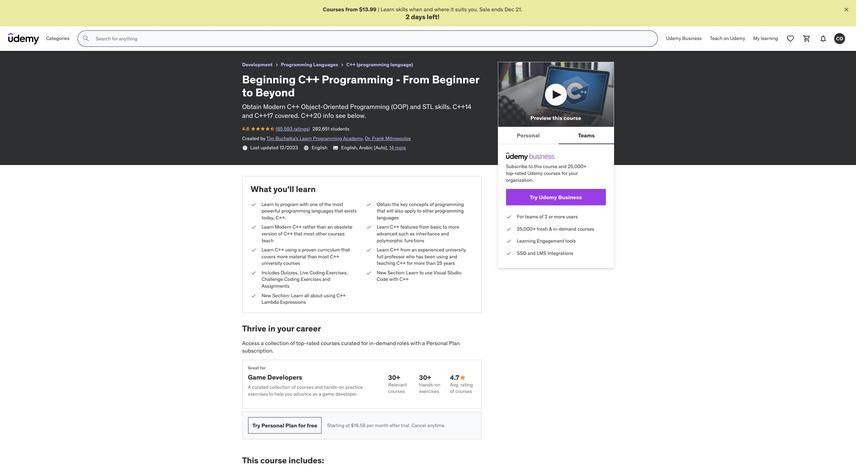 Task type: locate. For each thing, give the bounding box(es) containing it.
0 horizontal spatial in-
[[369, 340, 376, 346]]

teaching
[[377, 260, 395, 266]]

c++ right code
[[400, 276, 409, 282]]

of left or
[[539, 214, 544, 220]]

1 horizontal spatial plan
[[449, 340, 460, 346]]

of inside avg. rating of courses
[[450, 388, 454, 395]]

xsmall image left last
[[242, 145, 248, 151]]

with right roles
[[411, 340, 421, 346]]

using inside new section: learn all about using c++ lambda expressions
[[324, 292, 335, 299]]

0 horizontal spatial your
[[277, 323, 294, 334]]

0 horizontal spatial most
[[304, 231, 314, 237]]

0 horizontal spatial try
[[252, 422, 260, 429]]

exercises down hands-
[[419, 388, 439, 395]]

0 horizontal spatial this
[[534, 164, 542, 170]]

0 vertical spatial an
[[328, 224, 333, 230]]

to inside new section: learn to use visual studio code with c++
[[419, 270, 424, 276]]

xsmall image for new section: learn to use visual studio code with c++
[[366, 270, 371, 276]]

of inside access a collection of top-rated courses curated for in-demand roles with a personal plan subscription.
[[290, 340, 295, 346]]

close image
[[843, 6, 850, 13]]

a left the game
[[319, 391, 321, 397]]

new inside new section: learn all about using c++ lambda expressions
[[262, 292, 271, 299]]

and right sso
[[528, 250, 536, 256]]

1 horizontal spatial 25,000+
[[568, 164, 587, 170]]

xsmall image left advanced
[[366, 224, 371, 231]]

try for try personal plan for free
[[252, 422, 260, 429]]

udemy inside subscribe to this course and 25,000+ top‑rated udemy courses for your organization.
[[528, 170, 543, 176]]

an inside learn c++ from an experienced university full professor who has been using and teaching c++ for more than 25 years
[[412, 247, 417, 253]]

obtain up will on the left top of the page
[[377, 201, 391, 207]]

modern down 'c++.'
[[275, 224, 291, 230]]

section: inside new section: learn to use visual studio code with c++
[[388, 270, 405, 276]]

modern inside learn modern c++ rather than an obsolete version of c++ that most other courses teach
[[275, 224, 291, 230]]

xsmall image left for
[[506, 214, 512, 220]]

today,
[[262, 215, 275, 221]]

from
[[345, 6, 358, 13], [419, 224, 429, 230], [401, 247, 411, 253]]

most down rather
[[304, 231, 314, 237]]

1 horizontal spatial as
[[410, 231, 415, 237]]

1 horizontal spatial section:
[[388, 270, 405, 276]]

course right this
[[260, 455, 287, 466]]

xsmall image left code
[[366, 270, 371, 276]]

collection inside access a collection of top-rated courses curated for in-demand roles with a personal plan subscription.
[[265, 340, 289, 346]]

than right rather
[[317, 224, 326, 230]]

0 vertical spatial as
[[410, 231, 415, 237]]

0 horizontal spatial curated
[[252, 384, 268, 390]]

from inside the learn c++ features from basic to more advanced such as inheritance and polymorphic functions
[[419, 224, 429, 230]]

0 horizontal spatial using
[[285, 247, 297, 253]]

curated inside access a collection of top-rated courses curated for in-demand roles with a personal plan subscription.
[[341, 340, 360, 346]]

anytime.
[[427, 422, 446, 428]]

languages inside obtain the key concepts of programming that will also apply to other programming languages
[[377, 215, 399, 221]]

obtain inside beginning c++ programming - from beginner to beyond obtain modern c++ object-oriented programming (oop) and stl skills. c++14 and c++17 covered.  c++20 info see below.
[[242, 102, 262, 111]]

more right or
[[554, 214, 565, 220]]

try inside thrive in your career element
[[252, 422, 260, 429]]

most inside learn modern c++ rather than an obsolete version of c++ that most other courses teach
[[304, 231, 314, 237]]

1 horizontal spatial this
[[553, 115, 562, 121]]

new for new section: learn to use visual studio code with c++
[[377, 270, 386, 276]]

xsmall image left version at the left of page
[[251, 224, 256, 231]]

stl
[[422, 102, 433, 111]]

learn inside learn c++ from an experienced university full professor who has been using and teaching c++ for more than 25 years
[[377, 247, 389, 253]]

section: inside new section: learn all about using c++ lambda expressions
[[272, 292, 290, 299]]

2 vertical spatial with
[[411, 340, 421, 346]]

try for try udemy business
[[530, 194, 538, 201]]

more inside the learn c++ features from basic to more advanced such as inheritance and polymorphic functions
[[448, 224, 459, 230]]

0 vertical spatial university
[[446, 247, 466, 253]]

to inside subscribe to this course and 25,000+ top‑rated udemy courses for your organization.
[[529, 164, 533, 170]]

xsmall image for obtain the key concepts of programming that will also apply to other programming languages
[[366, 201, 371, 208]]

business inside 'try udemy business' link
[[558, 194, 582, 201]]

for inside learn c++ from an experienced university full professor who has been using and teaching c++ for more than 25 years
[[407, 260, 413, 266]]

0 horizontal spatial languages
[[311, 208, 334, 214]]

that inside learn c++ using a proven curriculum that covers more material than most c++ university courses
[[341, 247, 350, 253]]

personal right roles
[[426, 340, 448, 346]]

notifications image
[[819, 35, 828, 43]]

from inside learn c++ from an experienced university full professor who has been using and teaching c++ for more than 25 years
[[401, 247, 411, 253]]

2 horizontal spatial with
[[411, 340, 421, 346]]

1 horizontal spatial 30+
[[419, 374, 431, 382]]

new inside new section: learn to use visual studio code with c++
[[377, 270, 386, 276]]

25,000+ down teams button
[[568, 164, 587, 170]]

obsolete
[[334, 224, 352, 230]]

0 vertical spatial using
[[285, 247, 297, 253]]

most for an
[[304, 231, 314, 237]]

more inside learn c++ from an experienced university full professor who has been using and teaching c++ for more than 25 years
[[414, 260, 425, 266]]

where
[[434, 6, 449, 13]]

small image
[[459, 374, 466, 381]]

learn inside courses from $13.99 | learn skills when and where it suits you. sale ends dec 21. 2 days left!
[[381, 6, 395, 13]]

new
[[377, 270, 386, 276], [262, 292, 271, 299]]

coding down "quizzes,"
[[284, 276, 300, 282]]

and up "years"
[[449, 254, 457, 260]]

0 vertical spatial in-
[[553, 226, 559, 232]]

courses inside learn c++ using a proven curriculum that covers more material than most c++ university courses
[[283, 260, 300, 266]]

learn inside new section: learn to use visual studio code with c++
[[406, 270, 418, 276]]

c++ inside the learn c++ features from basic to more advanced such as inheritance and polymorphic functions
[[390, 224, 399, 230]]

0 vertical spatial new
[[377, 270, 386, 276]]

submit search image
[[82, 35, 90, 43]]

30+ inside '30+ relevant courses'
[[388, 374, 400, 382]]

top-
[[296, 340, 307, 346]]

0 horizontal spatial as
[[313, 391, 318, 397]]

for inside access a collection of top-rated courses curated for in-demand roles with a personal plan subscription.
[[361, 340, 368, 346]]

beyond
[[255, 86, 295, 100]]

2 down skills
[[406, 13, 410, 21]]

visual
[[434, 270, 446, 276]]

co link
[[832, 30, 848, 47]]

a inside great for game developers a curated collection of courses and hands-on practice exercises to help you advance as a game developer.
[[319, 391, 321, 397]]

0 horizontal spatial 30+
[[388, 374, 400, 382]]

1 vertical spatial with
[[389, 276, 398, 282]]

30+ for 30+ relevant courses
[[388, 374, 400, 382]]

section: down assignments
[[272, 292, 290, 299]]

0 horizontal spatial demand
[[376, 340, 396, 346]]

demand left roles
[[376, 340, 396, 346]]

21.
[[516, 6, 522, 13]]

my learning
[[754, 35, 778, 41]]

0 horizontal spatial the
[[324, 201, 331, 207]]

to left 'beyond'
[[242, 86, 253, 100]]

access
[[242, 340, 260, 346]]

learn right |
[[381, 6, 395, 13]]

0 vertical spatial languages
[[311, 208, 334, 214]]

0 horizontal spatial business
[[558, 194, 582, 201]]

your right in
[[277, 323, 294, 334]]

that left will on the left top of the page
[[377, 208, 385, 214]]

1 horizontal spatial university
[[446, 247, 466, 253]]

from up 'who' on the left bottom of page
[[401, 247, 411, 253]]

lambda
[[262, 299, 279, 305]]

new up code
[[377, 270, 386, 276]]

to inside learn to program with one of the most powerful programming languages that exists today, c++.
[[275, 201, 279, 207]]

curated
[[341, 340, 360, 346], [252, 384, 268, 390]]

using
[[285, 247, 297, 253], [437, 254, 448, 260], [324, 292, 335, 299]]

to inside great for game developers a curated collection of courses and hands-on practice exercises to help you advance as a game developer.
[[269, 391, 273, 397]]

this inside button
[[553, 115, 562, 121]]

1 vertical spatial university
[[262, 260, 282, 266]]

2 vertical spatial from
[[401, 247, 411, 253]]

1 vertical spatial from
[[419, 224, 429, 230]]

to left help
[[269, 391, 273, 397]]

and up the game
[[315, 384, 323, 390]]

30+ relevant courses
[[388, 374, 407, 395]]

xsmall image for new section: learn all about using c++ lambda expressions
[[251, 292, 256, 299]]

learn up full
[[377, 247, 389, 253]]

1 horizontal spatial using
[[324, 292, 335, 299]]

course inside subscribe to this course and 25,000+ top‑rated udemy courses for your organization.
[[543, 164, 558, 170]]

1 vertical spatial collection
[[270, 384, 290, 390]]

course language image
[[304, 145, 309, 151]]

most for curriculum
[[318, 254, 329, 260]]

1 horizontal spatial coding
[[310, 270, 325, 276]]

learn up expressions
[[291, 292, 303, 299]]

this right preview
[[553, 115, 562, 121]]

this course includes:
[[242, 455, 324, 466]]

1 horizontal spatial an
[[412, 247, 417, 253]]

this
[[553, 115, 562, 121], [534, 164, 542, 170]]

great
[[248, 366, 259, 371]]

0 vertical spatial business
[[682, 35, 702, 41]]

0 vertical spatial modern
[[263, 102, 286, 111]]

courses up advance
[[297, 384, 314, 390]]

2 vertical spatial personal
[[261, 422, 284, 429]]

1 vertical spatial this
[[534, 164, 542, 170]]

and inside includes quizzes, live coding exercises, challenge coding exercises and assignments
[[322, 276, 330, 282]]

with inside access a collection of top-rated courses curated for in-demand roles with a personal plan subscription.
[[411, 340, 421, 346]]

2 30+ from the left
[[419, 374, 431, 382]]

0 vertical spatial 25,000+
[[568, 164, 587, 170]]

sale
[[479, 6, 490, 13]]

modern up c++17
[[263, 102, 286, 111]]

0 vertical spatial section:
[[388, 270, 405, 276]]

hands-
[[419, 382, 435, 388]]

courses down material
[[283, 260, 300, 266]]

collection down thrive in your career
[[265, 340, 289, 346]]

to right basic
[[443, 224, 447, 230]]

1 horizontal spatial on
[[435, 382, 440, 388]]

developers
[[267, 373, 302, 381]]

1 vertical spatial other
[[316, 231, 327, 237]]

personal down preview
[[517, 132, 540, 139]]

of inside obtain the key concepts of programming that will also apply to other programming languages
[[430, 201, 434, 207]]

2 inside courses from $13.99 | learn skills when and where it suits you. sale ends dec 21. 2 days left!
[[406, 13, 410, 21]]

university up "years"
[[446, 247, 466, 253]]

c++ up advanced
[[390, 224, 399, 230]]

0 vertical spatial course
[[564, 115, 581, 121]]

for inside subscribe to this course and 25,000+ top‑rated udemy courses for your organization.
[[562, 170, 568, 176]]

university inside learn c++ from an experienced university full professor who has been using and teaching c++ for more than 25 years
[[446, 247, 466, 253]]

0 vertical spatial ,
[[363, 135, 364, 141]]

xsmall image for last updated 12/2023
[[242, 145, 248, 151]]

0 horizontal spatial obtain
[[242, 102, 262, 111]]

rating
[[460, 382, 473, 388]]

0 horizontal spatial personal
[[261, 422, 284, 429]]

0 vertical spatial your
[[569, 170, 578, 176]]

of right concepts
[[430, 201, 434, 207]]

xsmall image
[[242, 145, 248, 151], [251, 201, 256, 208], [251, 224, 256, 231], [506, 226, 512, 233], [506, 238, 512, 245], [506, 250, 512, 257], [251, 270, 256, 276], [366, 270, 371, 276], [251, 292, 256, 299]]

thrive in your career element
[[242, 323, 481, 440]]

try
[[530, 194, 538, 201], [252, 422, 260, 429]]

learn c++ from an experienced university full professor who has been using and teaching c++ for more than 25 years
[[377, 247, 466, 266]]

c++ left (programming on the left of page
[[346, 62, 356, 68]]

month
[[375, 422, 389, 428]]

1 vertical spatial section:
[[272, 292, 290, 299]]

udemy business
[[666, 35, 702, 41]]

2 vertical spatial using
[[324, 292, 335, 299]]

basic
[[431, 224, 442, 230]]

learn up advanced
[[377, 224, 389, 230]]

with left one
[[300, 201, 309, 207]]

xsmall image
[[274, 62, 280, 68], [340, 62, 345, 68], [366, 201, 371, 208], [506, 214, 512, 220], [366, 224, 371, 231], [251, 247, 256, 254], [366, 247, 371, 254]]

(programming
[[357, 62, 389, 68]]

beginning c++ programming - from beginner to beyond obtain modern c++ object-oriented programming (oop) and stl skills. c++14 and c++17 covered.  c++20 info see below.
[[242, 72, 479, 120]]

0 horizontal spatial other
[[316, 231, 327, 237]]

0 horizontal spatial ,
[[363, 135, 364, 141]]

1 vertical spatial obtain
[[377, 201, 391, 207]]

programming up below.
[[350, 102, 390, 111]]

relevant
[[388, 382, 407, 388]]

what
[[251, 184, 272, 194]]

learn up powerful
[[262, 201, 274, 207]]

with right code
[[389, 276, 398, 282]]

preview this course
[[531, 115, 581, 121]]

created
[[242, 135, 259, 141]]

0 vertical spatial with
[[300, 201, 309, 207]]

exercises down a
[[248, 391, 268, 397]]

1 horizontal spatial new
[[377, 270, 386, 276]]

0 horizontal spatial new
[[262, 292, 271, 299]]

courses inside great for game developers a curated collection of courses and hands-on practice exercises to help you advance as a game developer.
[[297, 384, 314, 390]]

1 horizontal spatial other
[[423, 208, 434, 214]]

1 horizontal spatial demand
[[559, 226, 576, 232]]

4.6
[[242, 126, 249, 132]]

than inside learn c++ from an experienced university full professor who has been using and teaching c++ for more than 25 years
[[426, 260, 436, 266]]

program
[[280, 201, 299, 207]]

xsmall image for learn c++ features from basic to more advanced such as inheritance and polymorphic functions
[[366, 224, 371, 231]]

1 vertical spatial most
[[304, 231, 314, 237]]

for inside great for game developers a curated collection of courses and hands-on practice exercises to help you advance as a game developer.
[[260, 366, 266, 371]]

after
[[390, 422, 400, 428]]

skills.
[[435, 102, 451, 111]]

the up 'also'
[[392, 201, 399, 207]]

0 horizontal spatial course
[[260, 455, 287, 466]]

1 vertical spatial using
[[437, 254, 448, 260]]

using up material
[[285, 247, 297, 253]]

25,000+
[[568, 164, 587, 170], [517, 226, 536, 232]]

includes quizzes, live coding exercises, challenge coding exercises and assignments
[[262, 270, 348, 289]]

0 horizontal spatial plan
[[286, 422, 297, 429]]

learn up course language image
[[300, 135, 312, 141]]

using inside learn c++ from an experienced university full professor who has been using and teaching c++ for more than 25 years
[[437, 254, 448, 260]]

your
[[569, 170, 578, 176], [277, 323, 294, 334]]

collection
[[265, 340, 289, 346], [270, 384, 290, 390]]

courses up try udemy business at top right
[[544, 170, 561, 176]]

learn up covers
[[262, 247, 274, 253]]

business up "users"
[[558, 194, 582, 201]]

udemy business link
[[662, 30, 706, 47]]

0 horizontal spatial 25,000+
[[517, 226, 536, 232]]

when
[[409, 6, 423, 13]]

1 horizontal spatial in-
[[553, 226, 559, 232]]

from inside courses from $13.99 | learn skills when and where it suits you. sale ends dec 21. 2 days left!
[[345, 6, 358, 13]]

1 horizontal spatial with
[[389, 276, 398, 282]]

2 left or
[[545, 214, 548, 220]]

and down "exercises,"
[[322, 276, 330, 282]]

a right roles
[[422, 340, 425, 346]]

c++17
[[255, 112, 273, 120]]

university inside learn c++ using a proven curriculum that covers more material than most c++ university courses
[[262, 260, 282, 266]]

on right teach at the top right
[[724, 35, 729, 41]]

xsmall image left fresh
[[506, 226, 512, 233]]

courses inside subscribe to this course and 25,000+ top‑rated udemy courses for your organization.
[[544, 170, 561, 176]]

sso and lms integrations
[[517, 250, 573, 256]]

1 horizontal spatial obtain
[[377, 201, 391, 207]]

as
[[410, 231, 415, 237], [313, 391, 318, 397]]

plan inside access a collection of top-rated courses curated for in-demand roles with a personal plan subscription.
[[449, 340, 460, 346]]

1 vertical spatial in-
[[369, 340, 376, 346]]

to inside obtain the key concepts of programming that will also apply to other programming languages
[[417, 208, 422, 214]]

powerful
[[262, 208, 280, 214]]

to
[[242, 86, 253, 100], [529, 164, 533, 170], [275, 201, 279, 207], [417, 208, 422, 214], [443, 224, 447, 230], [419, 270, 424, 276], [269, 391, 273, 397]]

more right covers
[[277, 254, 288, 260]]

0 horizontal spatial from
[[345, 6, 358, 13]]

than inside learn c++ using a proven curriculum that covers more material than most c++ university courses
[[307, 254, 317, 260]]

experienced
[[418, 247, 444, 253]]

course up teams
[[564, 115, 581, 121]]

1 horizontal spatial business
[[682, 35, 702, 41]]

thrive in your career
[[242, 323, 321, 334]]

on inside great for game developers a curated collection of courses and hands-on practice exercises to help you advance as a game developer.
[[339, 384, 344, 390]]

in- inside access a collection of top-rated courses curated for in-demand roles with a personal plan subscription.
[[369, 340, 376, 346]]

more right basic
[[448, 224, 459, 230]]

2 horizontal spatial using
[[437, 254, 448, 260]]

courses down obsolete
[[328, 231, 345, 237]]

0 vertical spatial collection
[[265, 340, 289, 346]]

personal down help
[[261, 422, 284, 429]]

1 horizontal spatial personal
[[426, 340, 448, 346]]

and up try udemy business at top right
[[559, 164, 567, 170]]

teams button
[[559, 127, 614, 144]]

polymorphic
[[377, 237, 403, 244]]

most inside learn c++ using a proven curriculum that covers more material than most c++ university courses
[[318, 254, 329, 260]]

2 the from the left
[[392, 201, 399, 207]]

2 horizontal spatial course
[[564, 115, 581, 121]]

a up material
[[298, 247, 301, 253]]

30+ inside the 30+ hands-on exercises
[[419, 374, 431, 382]]

section:
[[388, 270, 405, 276], [272, 292, 290, 299]]

2 horizontal spatial from
[[419, 224, 429, 230]]

teach
[[262, 237, 274, 244]]

xsmall image left includes
[[251, 270, 256, 276]]

xsmall image down the what
[[251, 201, 256, 208]]

c++ down curriculum
[[330, 254, 339, 260]]

learn inside new section: learn all about using c++ lambda expressions
[[291, 292, 303, 299]]

0 vertical spatial obtain
[[242, 102, 262, 111]]

practice
[[345, 384, 363, 390]]

1 horizontal spatial exercises
[[419, 388, 439, 395]]

courses inside '30+ relevant courses'
[[388, 388, 405, 395]]

a
[[298, 247, 301, 253], [261, 340, 264, 346], [422, 340, 425, 346], [319, 391, 321, 397]]

1 vertical spatial an
[[412, 247, 417, 253]]

of
[[319, 201, 323, 207], [430, 201, 434, 207], [539, 214, 544, 220], [278, 231, 282, 237], [290, 340, 295, 346], [292, 384, 296, 390], [450, 388, 454, 395]]

the
[[324, 201, 331, 207], [392, 201, 399, 207]]

0 vertical spatial from
[[345, 6, 358, 13]]

1 horizontal spatial your
[[569, 170, 578, 176]]

categories
[[46, 35, 70, 41]]

try personal plan for free link
[[248, 417, 322, 434]]

university down covers
[[262, 260, 282, 266]]

and inside subscribe to this course and 25,000+ top‑rated udemy courses for your organization.
[[559, 164, 567, 170]]

that
[[335, 208, 343, 214], [377, 208, 385, 214], [294, 231, 302, 237], [341, 247, 350, 253]]

as inside the learn c++ features from basic to more advanced such as inheritance and polymorphic functions
[[410, 231, 415, 237]]

most inside learn to program with one of the most powerful programming languages that exists today, c++.
[[332, 201, 343, 207]]

25,000+ inside subscribe to this course and 25,000+ top‑rated udemy courses for your organization.
[[568, 164, 587, 170]]

languages down will on the left top of the page
[[377, 215, 399, 221]]

as up functions
[[410, 231, 415, 237]]

last updated 12/2023
[[250, 145, 298, 151]]

1 30+ from the left
[[388, 374, 400, 382]]

1 horizontal spatial 2
[[545, 214, 548, 220]]

1 vertical spatial than
[[307, 254, 317, 260]]

14 more button
[[389, 145, 406, 151]]

xsmall image left lambda
[[251, 292, 256, 299]]

0 horizontal spatial with
[[300, 201, 309, 207]]

1 vertical spatial business
[[558, 194, 582, 201]]

2 horizontal spatial on
[[724, 35, 729, 41]]

of right one
[[319, 201, 323, 207]]

0 vertical spatial most
[[332, 201, 343, 207]]

xsmall image up "beginning"
[[274, 62, 280, 68]]

this down udemy business image
[[534, 164, 542, 170]]

section: down teaching
[[388, 270, 405, 276]]

categories button
[[42, 30, 74, 47]]

of inside learn modern c++ rather than an obsolete version of c++ that most other courses teach
[[278, 231, 282, 237]]

xsmall image for sso and lms integrations
[[506, 250, 512, 257]]

as right advance
[[313, 391, 318, 397]]

oriented
[[323, 102, 349, 111]]

courses inside avg. rating of courses
[[455, 388, 472, 395]]

1 horizontal spatial curated
[[341, 340, 360, 346]]

using up 25
[[437, 254, 448, 260]]

that right curriculum
[[341, 247, 350, 253]]

closed captions image
[[333, 145, 338, 151]]

2 horizontal spatial personal
[[517, 132, 540, 139]]

0 vertical spatial this
[[553, 115, 562, 121]]

of left top-
[[290, 340, 295, 346]]

business inside the udemy business link
[[682, 35, 702, 41]]

xsmall image for learn c++ from an experienced university full professor who has been using and teaching c++ for more than 25 years
[[366, 247, 371, 254]]

1 vertical spatial course
[[543, 164, 558, 170]]

tab list
[[498, 127, 614, 144]]

1 horizontal spatial course
[[543, 164, 558, 170]]

language)
[[390, 62, 413, 68]]

,
[[363, 135, 364, 141], [387, 145, 388, 151]]

than
[[317, 224, 326, 230], [307, 254, 317, 260], [426, 260, 436, 266]]

0 horizontal spatial section:
[[272, 292, 290, 299]]

more right the 14
[[395, 145, 406, 151]]

obtain up c++17
[[242, 102, 262, 111]]

1 the from the left
[[324, 201, 331, 207]]

mitropoulos
[[385, 135, 411, 141]]

with inside new section: learn to use visual studio code with c++
[[389, 276, 398, 282]]

programming
[[435, 201, 464, 207], [281, 208, 310, 214], [435, 208, 464, 214]]

xsmall image left covers
[[251, 247, 256, 254]]

0 horizontal spatial university
[[262, 260, 282, 266]]

teach
[[710, 35, 723, 41]]

xsmall image for for teams of 2 or more users
[[506, 214, 512, 220]]

days
[[411, 13, 426, 21]]

languages down one
[[311, 208, 334, 214]]

Search for anything text field
[[94, 33, 649, 44]]

learn inside learn to program with one of the most powerful programming languages that exists today, c++.
[[262, 201, 274, 207]]

and inside courses from $13.99 | learn skills when and where it suits you. sale ends dec 21. 2 days left!
[[424, 6, 433, 13]]

to up powerful
[[275, 201, 279, 207]]

1 horizontal spatial from
[[401, 247, 411, 253]]

1 vertical spatial coding
[[284, 276, 300, 282]]

1 vertical spatial your
[[277, 323, 294, 334]]

and down basic
[[441, 231, 449, 237]]

1 vertical spatial 25,000+
[[517, 226, 536, 232]]

my
[[754, 35, 760, 41]]

learn
[[296, 184, 316, 194]]

for teams of 2 or more users
[[517, 214, 578, 220]]

exercises
[[419, 388, 439, 395], [248, 391, 268, 397]]

30+ right '30+ relevant courses'
[[419, 374, 431, 382]]

exercises inside the 30+ hands-on exercises
[[419, 388, 439, 395]]

1 vertical spatial modern
[[275, 224, 291, 230]]

courses inside learn modern c++ rather than an obsolete version of c++ that most other courses teach
[[328, 231, 345, 237]]



Task type: describe. For each thing, give the bounding box(es) containing it.
has
[[416, 254, 424, 260]]

programming languages
[[281, 62, 338, 68]]

c++ up professor
[[390, 247, 399, 253]]

that inside learn modern c++ rather than an obsolete version of c++ that most other courses teach
[[294, 231, 302, 237]]

the inside learn to program with one of the most powerful programming languages that exists today, c++.
[[324, 201, 331, 207]]

$13.99
[[359, 6, 377, 13]]

xsmall image for learn c++ using a proven curriculum that covers more material than most c++ university courses
[[251, 247, 256, 254]]

academy
[[343, 135, 363, 141]]

obtain inside obtain the key concepts of programming that will also apply to other programming languages
[[377, 201, 391, 207]]

preview this course button
[[498, 62, 614, 127]]

the inside obtain the key concepts of programming that will also apply to other programming languages
[[392, 201, 399, 207]]

curriculum
[[318, 247, 340, 253]]

english, arabic
[[341, 145, 373, 151]]

preview
[[531, 115, 551, 121]]

your inside subscribe to this course and 25,000+ top‑rated udemy courses for your organization.
[[569, 170, 578, 176]]

learn inside learn modern c++ rather than an obsolete version of c++ that most other courses teach
[[262, 224, 274, 230]]

cancel
[[412, 422, 426, 428]]

a inside learn c++ using a proven curriculum that covers more material than most c++ university courses
[[298, 247, 301, 253]]

&
[[549, 226, 552, 232]]

udemy image
[[8, 33, 39, 44]]

teams
[[578, 132, 595, 139]]

udemy business image
[[506, 153, 554, 161]]

you'll
[[273, 184, 294, 194]]

development
[[242, 62, 273, 68]]

starting at $16.58 per month after trial. cancel anytime.
[[327, 422, 446, 428]]

using inside learn c++ using a proven curriculum that covers more material than most c++ university courses
[[285, 247, 297, 253]]

and inside great for game developers a curated collection of courses and hands-on practice exercises to help you advance as a game developer.
[[315, 384, 323, 390]]

created by tim buchalka's learn programming academy , dr. frank mitropoulos
[[242, 135, 411, 141]]

hands-
[[324, 384, 339, 390]]

12/2023
[[280, 145, 298, 151]]

programming inside learn to program with one of the most powerful programming languages that exists today, c++.
[[281, 208, 310, 214]]

avg.
[[450, 382, 459, 388]]

1 vertical spatial 2
[[545, 214, 548, 220]]

c++ down 'c++.'
[[284, 231, 293, 237]]

1 vertical spatial plan
[[286, 422, 297, 429]]

as inside great for game developers a curated collection of courses and hands-on practice exercises to help you advance as a game developer.
[[313, 391, 318, 397]]

tools
[[565, 238, 576, 244]]

teams
[[525, 214, 538, 220]]

282,651 students
[[313, 126, 349, 132]]

on inside "link"
[[724, 35, 729, 41]]

of inside learn to program with one of the most powerful programming languages that exists today, c++.
[[319, 201, 323, 207]]

at
[[346, 422, 350, 428]]

career
[[296, 323, 321, 334]]

c++ down professor
[[397, 260, 406, 266]]

skills
[[396, 6, 408, 13]]

you
[[285, 391, 293, 397]]

developer.
[[336, 391, 358, 397]]

dec
[[505, 6, 514, 13]]

programming down 282,651 students
[[313, 135, 342, 141]]

[auto]
[[374, 145, 387, 151]]

that inside obtain the key concepts of programming that will also apply to other programming languages
[[377, 208, 385, 214]]

beginner
[[432, 72, 479, 86]]

courses down "users"
[[578, 226, 594, 232]]

0 vertical spatial demand
[[559, 226, 576, 232]]

development link
[[242, 61, 273, 69]]

teach on udemy link
[[706, 30, 749, 47]]

than inside learn modern c++ rather than an obsolete version of c++ that most other courses teach
[[317, 224, 326, 230]]

xsmall image for learn modern c++ rather than an obsolete version of c++ that most other courses teach
[[251, 224, 256, 231]]

4.7
[[450, 374, 459, 382]]

features
[[401, 224, 418, 230]]

learn inside the learn c++ features from basic to more advanced such as inheritance and polymorphic functions
[[377, 224, 389, 230]]

that inside learn to program with one of the most powerful programming languages that exists today, c++.
[[335, 208, 343, 214]]

it
[[451, 6, 454, 13]]

key
[[400, 201, 408, 207]]

subscribe
[[506, 164, 528, 170]]

languages inside learn to program with one of the most powerful programming languages that exists today, c++.
[[311, 208, 334, 214]]

challenge
[[262, 276, 283, 282]]

new section: learn to use visual studio code with c++
[[377, 270, 461, 282]]

to inside the learn c++ features from basic to more advanced such as inheritance and polymorphic functions
[[443, 224, 447, 230]]

proven
[[302, 247, 316, 253]]

material
[[289, 254, 306, 260]]

exercises,
[[326, 270, 348, 276]]

learn inside learn c++ using a proven curriculum that covers more material than most c++ university courses
[[262, 247, 274, 253]]

demand inside access a collection of top-rated courses curated for in-demand roles with a personal plan subscription.
[[376, 340, 396, 346]]

ratings)
[[294, 126, 310, 132]]

courses inside access a collection of top-rated courses curated for in-demand roles with a personal plan subscription.
[[321, 340, 340, 346]]

exercises inside great for game developers a curated collection of courses and hands-on practice exercises to help you advance as a game developer.
[[248, 391, 268, 397]]

obtain the key concepts of programming that will also apply to other programming languages
[[377, 201, 464, 221]]

includes
[[262, 270, 280, 276]]

one
[[310, 201, 318, 207]]

other inside learn modern c++ rather than an obsolete version of c++ that most other courses teach
[[316, 231, 327, 237]]

and up 4.6
[[242, 112, 253, 120]]

game
[[322, 391, 334, 397]]

and inside the learn c++ features from basic to more advanced such as inheritance and polymorphic functions
[[441, 231, 449, 237]]

try udemy business link
[[506, 189, 606, 206]]

personal inside access a collection of top-rated courses curated for in-demand roles with a personal plan subscription.
[[426, 340, 448, 346]]

game developers link
[[248, 373, 302, 381]]

rather
[[303, 224, 316, 230]]

apply
[[405, 208, 416, 214]]

trial.
[[401, 422, 410, 428]]

roles
[[397, 340, 409, 346]]

collection inside great for game developers a curated collection of courses and hands-on practice exercises to help you advance as a game developer.
[[270, 384, 290, 390]]

with inside learn to program with one of the most powerful programming languages that exists today, c++.
[[300, 201, 309, 207]]

courses from $13.99 | learn skills when and where it suits you. sale ends dec 21. 2 days left!
[[323, 6, 522, 21]]

been
[[425, 254, 435, 260]]

30+ for 30+ hands-on exercises
[[419, 374, 431, 382]]

a up subscription.
[[261, 340, 264, 346]]

c++ (programming language) link
[[346, 61, 413, 69]]

exercises
[[301, 276, 321, 282]]

$16.58
[[351, 422, 366, 428]]

course inside button
[[564, 115, 581, 121]]

rated
[[307, 340, 319, 346]]

this inside subscribe to this course and 25,000+ top‑rated udemy courses for your organization.
[[534, 164, 542, 170]]

to inside beginning c++ programming - from beginner to beyond obtain modern c++ object-oriented programming (oop) and stl skills. c++14 and c++17 covered.  c++20 info see below.
[[242, 86, 253, 100]]

beginning
[[242, 72, 296, 86]]

(65,593
[[276, 126, 293, 132]]

xsmall image for 25,000+ fresh & in-demand courses
[[506, 226, 512, 233]]

0 vertical spatial coding
[[310, 270, 325, 276]]

shopping cart with 0 items image
[[803, 35, 811, 43]]

below.
[[347, 112, 366, 120]]

programming down (programming on the left of page
[[322, 72, 393, 86]]

xsmall image for learn to program with one of the most powerful programming languages that exists today, c++.
[[251, 201, 256, 208]]

1 vertical spatial ,
[[387, 145, 388, 151]]

c++ down programming languages link
[[298, 72, 319, 86]]

modern inside beginning c++ programming - from beginner to beyond obtain modern c++ object-oriented programming (oop) and stl skills. c++14 and c++17 covered.  c++20 info see below.
[[263, 102, 286, 111]]

exists
[[344, 208, 357, 214]]

xsmall image for includes quizzes, live coding exercises, challenge coding exercises and assignments
[[251, 270, 256, 276]]

xsmall image right languages
[[340, 62, 345, 68]]

on inside the 30+ hands-on exercises
[[435, 382, 440, 388]]

what you'll learn
[[251, 184, 316, 194]]

assignments
[[262, 283, 289, 289]]

full
[[377, 254, 383, 260]]

left!
[[427, 13, 440, 21]]

personal inside button
[[517, 132, 540, 139]]

wishlist image
[[787, 35, 795, 43]]

ends
[[491, 6, 503, 13]]

organization.
[[506, 177, 534, 183]]

new for new section: learn all about using c++ lambda expressions
[[262, 292, 271, 299]]

other inside obtain the key concepts of programming that will also apply to other programming languages
[[423, 208, 434, 214]]

section: for expressions
[[272, 292, 290, 299]]

xsmall image for learning engagement tools
[[506, 238, 512, 245]]

curated inside great for game developers a curated collection of courses and hands-on practice exercises to help you advance as a game developer.
[[252, 384, 268, 390]]

frank
[[372, 135, 384, 141]]

subscription.
[[242, 347, 274, 354]]

of inside great for game developers a curated collection of courses and hands-on practice exercises to help you advance as a game developer.
[[292, 384, 296, 390]]

tab list containing personal
[[498, 127, 614, 144]]

learn c++ using a proven curriculum that covers more material than most c++ university courses
[[262, 247, 350, 266]]

courses
[[323, 6, 344, 13]]

programming left languages
[[281, 62, 312, 68]]

25,000+ fresh & in-demand courses
[[517, 226, 594, 232]]

section: for with
[[388, 270, 405, 276]]

c++ left rather
[[293, 224, 302, 230]]

object-
[[301, 102, 323, 111]]

2 vertical spatial course
[[260, 455, 287, 466]]

for
[[517, 214, 524, 220]]

great for game developers a curated collection of courses and hands-on practice exercises to help you advance as a game developer.
[[248, 366, 363, 397]]

teach on udemy
[[710, 35, 745, 41]]

and inside learn c++ from an experienced university full professor who has been using and teaching c++ for more than 25 years
[[449, 254, 457, 260]]

c++ inside new section: learn all about using c++ lambda expressions
[[337, 292, 346, 299]]

inheritance
[[416, 231, 440, 237]]

c++ up covers
[[275, 247, 284, 253]]

c++ inside new section: learn to use visual studio code with c++
[[400, 276, 409, 282]]

(65,593 ratings)
[[276, 126, 310, 132]]

an inside learn modern c++ rather than an obsolete version of c++ that most other courses teach
[[328, 224, 333, 230]]

try personal plan for free
[[252, 422, 317, 429]]

and left stl
[[410, 102, 421, 111]]

lms
[[537, 250, 547, 256]]

code
[[377, 276, 388, 282]]

c++ up covered.
[[287, 102, 300, 111]]

programming languages link
[[281, 61, 338, 69]]

more inside learn c++ using a proven curriculum that covers more material than most c++ university courses
[[277, 254, 288, 260]]

use
[[425, 270, 433, 276]]



Task type: vqa. For each thing, say whether or not it's contained in the screenshot.
For xsmall icon
no



